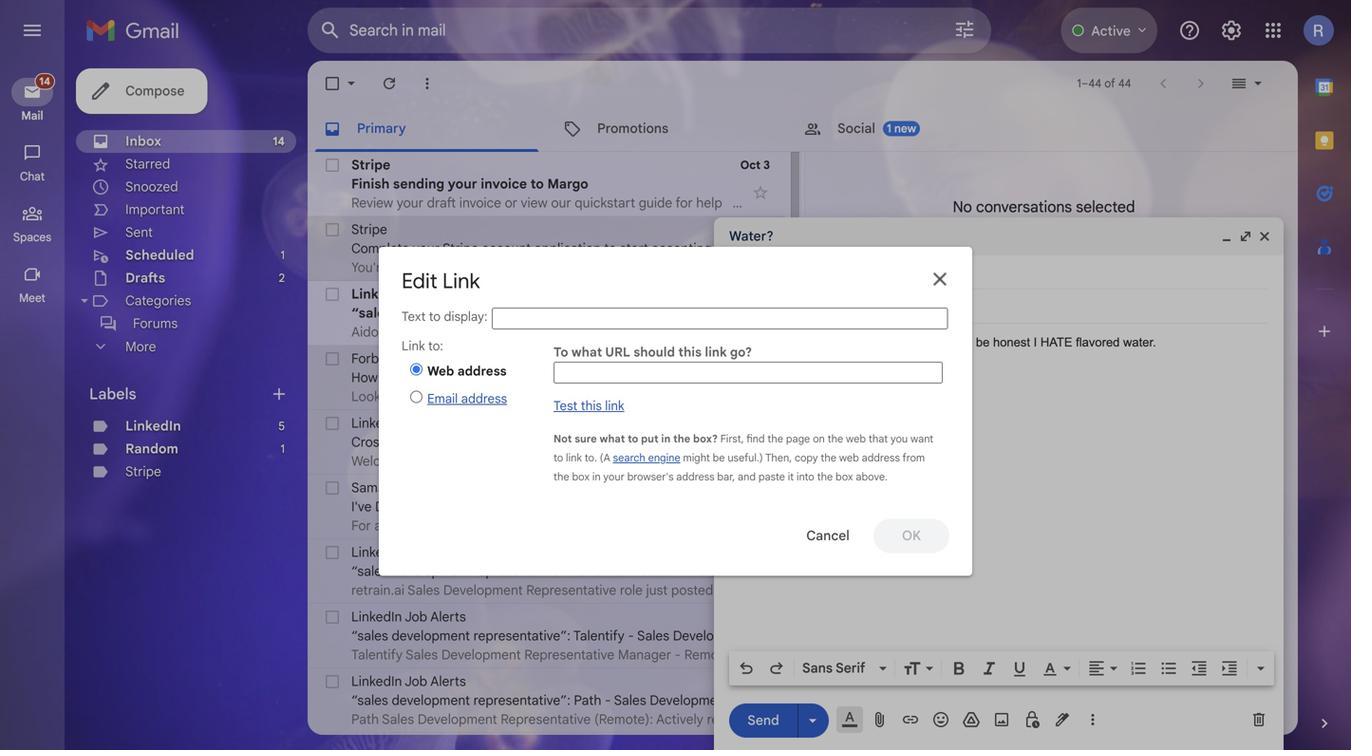 Task type: locate. For each thing, give the bounding box(es) containing it.
row containing samantha sanders vi.
[[308, 475, 930, 539]]

this up his
[[678, 344, 702, 360]]

tab list
[[1298, 61, 1351, 682], [308, 106, 1298, 152], [402, 338, 548, 415]]

0 vertical spatial aidoc
[[594, 305, 631, 321]]

0.01 gb of 15 gb used
[[960, 282, 1094, 299]]

boost
[[962, 434, 997, 451]]

the right do
[[648, 499, 671, 515]]

tab list containing link to:
[[402, 338, 548, 415]]

actively inside linkedin job alerts "sales development representative": path - sales development representative (remote) and more path sales development representative (remote): actively recruiting ͏ ͏ ͏ ͏ ͏ ͏ ͏ ͏ ͏ ͏ ͏ ͏ ͏ ͏ ͏ ͏ ͏ ͏ ͏ ͏ ͏ ͏ ͏ ͏ ͏ ͏ ͏ ͏ ͏ ͏ ͏ ͏ ͏ ͏ ͏ ͏ ͏ ͏ ͏ ͏ ͏ ͏ ͏ ͏ ͏ ͏
[[656, 711, 704, 728]]

0 vertical spatial 1
[[887, 122, 891, 136]]

0 horizontal spatial ·
[[992, 679, 995, 693]]

via left l.
[[442, 415, 459, 432]]

stripe up ready
[[443, 240, 479, 257]]

1 horizontal spatial in
[[592, 470, 601, 483]]

representative
[[771, 305, 870, 321], [758, 563, 849, 580], [526, 582, 617, 599], [756, 628, 846, 644], [524, 647, 615, 663], [733, 692, 823, 709], [501, 711, 591, 728]]

recruiting up (remote)
[[826, 647, 884, 663]]

more down ok button
[[878, 563, 909, 580]]

of up engine
[[662, 434, 674, 451]]

stripe up complete
[[351, 221, 387, 238]]

1 vertical spatial actively
[[775, 647, 822, 663]]

refresh image
[[380, 74, 399, 93]]

start left 'accepting'
[[620, 240, 648, 257]]

details
[[1027, 660, 1062, 674]]

Text to display: field
[[492, 308, 948, 330]]

1 horizontal spatial path
[[574, 692, 602, 709]]

2 horizontal spatial a
[[470, 388, 477, 405]]

3 "sales from the top
[[351, 628, 388, 644]]

0 vertical spatial retrain.ai
[[574, 563, 627, 580]]

representative up tiktok's
[[771, 305, 870, 321]]

primary
[[357, 120, 406, 137]]

1 horizontal spatial link
[[605, 398, 624, 414]]

the up inspiration
[[673, 432, 691, 445]]

account up using
[[482, 240, 531, 257]]

test this link
[[554, 398, 624, 414]]

0 horizontal spatial account
[[482, 240, 531, 257]]

social, one new message, tab
[[788, 106, 1027, 152]]

address up email address tab
[[458, 363, 507, 379]]

to left put
[[628, 432, 638, 445]]

1 horizontal spatial manager
[[850, 628, 903, 644]]

3 for tiktok's
[[764, 352, 770, 366]]

alerts inside "linkedin job alerts 2 "sales development representative": aidoc - sales development representative and more aidoc sales development representative: actively recruiting ͏ ͏ ͏ ͏ ͏ ͏ ͏ ͏ ͏ ͏ ͏ ͏ ͏ ͏ ͏ ͏ ͏ ͏ ͏ ͏ ͏ ͏ ͏ ͏ ͏ ͏ ͏ ͏ ͏ ͏ ͏ ͏ ͏ ͏ ͏ ͏ ͏ ͏ ͏ ͏ ͏ ͏ ͏ ͏ ͏ ͏ ͏ ͏ ͏ ͏ ͏ ͏ ͏ ͏ ͏ ͏ ͏ ͏ ͏ ͏ ͏ ͏ ͏ ͏ ͏ ͏ ͏ ͏ ͏ ͏ ͏"
[[437, 286, 476, 302]]

0 vertical spatial of
[[1011, 282, 1024, 299]]

0 vertical spatial start
[[620, 240, 648, 257]]

0 vertical spatial oct 3
[[740, 158, 770, 172]]

"sales for linkedin job alerts "sales development representative": retrain.ai - sales development representative and more retrain.ai sales development representative role just posted ͏ ͏ ͏ ͏ ͏ ͏ ͏ ͏ ͏ ͏ ͏ ͏ ͏ ͏ ͏ ͏ ͏ ͏ ͏ ͏ ͏ ͏ ͏ ͏ ͏ ͏ ͏ ͏ ͏ ͏ ͏ ͏ ͏ ͏ ͏ ͏ ͏ ͏ ͏ ͏ ͏ ͏ ͏ ͏ ͏ ͏ ͏ ͏ ͏ ͏
[[351, 563, 388, 580]]

0 horizontal spatial a
[[374, 518, 382, 534]]

most
[[862, 369, 892, 386]]

to inside first, find the page on the web that you want to link to. (a
[[554, 451, 563, 464]]

web address tab
[[403, 359, 548, 383]]

3 3 from the top
[[764, 352, 770, 366]]

on down vi.
[[464, 499, 479, 515]]

more
[[901, 305, 934, 321], [385, 518, 416, 534], [878, 563, 909, 580], [1030, 628, 1061, 644], [912, 692, 942, 709]]

2 up display:
[[480, 287, 486, 302]]

job inside "linkedin job alerts 2 "sales development representative": aidoc - sales development representative and more aidoc sales development representative: actively recruiting ͏ ͏ ͏ ͏ ͏ ͏ ͏ ͏ ͏ ͏ ͏ ͏ ͏ ͏ ͏ ͏ ͏ ͏ ͏ ͏ ͏ ͏ ͏ ͏ ͏ ͏ ͏ ͏ ͏ ͏ ͏ ͏ ͏ ͏ ͏ ͏ ͏ ͏ ͏ ͏ ͏ ͏ ͏ ͏ ͏ ͏ ͏ ͏ ͏ ͏ ͏ ͏ ͏ ͏ ͏ ͏ ͏ ͏ ͏ ͏ ͏ ͏ ͏ ͏ ͏ ͏ ͏ ͏ ͏ ͏ ͏"
[[410, 286, 434, 302]]

link left go? on the top of page
[[705, 344, 727, 360]]

1 horizontal spatial 2
[[480, 287, 486, 302]]

1 vertical spatial what
[[734, 388, 764, 405]]

essential
[[696, 434, 750, 451]]

2 horizontal spatial actively
[[775, 647, 822, 663]]

0 vertical spatial on
[[813, 432, 825, 445]]

want
[[911, 432, 934, 445]]

0 vertical spatial via
[[397, 350, 413, 367]]

oct 3 for for
[[740, 158, 770, 172]]

0 vertical spatial account
[[482, 240, 531, 257]]

1 vertical spatial on
[[464, 499, 479, 515]]

your up almost on the top of the page
[[413, 240, 440, 257]]

- up role at left bottom
[[631, 563, 637, 580]]

of inside linkedin news via l. cross-generational miscommunication, the decline of an essential career and taylor swift's economy boost welcome to the insider. each week, we're sharing inspiration for your next… ͏ ͏ ͏ ͏ ͏ ͏ ͏ ͏ ͏ ͏ ͏ ͏ ͏ ͏ ͏ ͏ ͏ ͏ ͏ ͏ ͏ ͏ ͏ ͏ ͏ ͏ ͏ ͏ ͏ ͏ ͏ ͏ ͏ ͏ ͏ ͏ ͏ ͏ ͏ ͏ ͏ ͏ ͏ ͏ ͏ ͏ ͏ ͏ ͏ ͏ ͏ ͏ ͏ ͏ ͏ ͏ ͏ ͏ ͏ ͏ ͏
[[662, 434, 674, 451]]

the up then,
[[768, 432, 783, 445]]

recruiting inside linkedin job alerts "sales development representative": talentify - sales development representative manager - remote - usa and more talentify sales development representative manager - remote - usa: actively recruiting ͏ ͏ ͏ ͏ ͏ ͏ ͏ ͏ ͏ ͏ ͏ ͏ ͏ ͏ ͏ ͏ ͏ ͏ ͏ ͏ ͏ ͏ ͏ ͏ ͏ ͏ ͏ ͏ ͏ ͏ ͏ ͏ ͏ ͏ ͏ ͏ ͏
[[826, 647, 884, 663]]

1 horizontal spatial aidoc
[[594, 305, 631, 321]]

2 horizontal spatial in
[[661, 432, 671, 445]]

0 vertical spatial link
[[705, 344, 727, 360]]

recruiting down sep
[[707, 711, 765, 728]]

0 vertical spatial 2
[[279, 271, 285, 285]]

0 vertical spatial in
[[456, 388, 466, 405]]

invoice
[[481, 176, 527, 192], [459, 195, 501, 211]]

representative down the cancel button
[[758, 563, 849, 580]]

you down the should
[[575, 518, 597, 534]]

useful.)
[[728, 451, 763, 464]]

1 vertical spatial remote
[[684, 647, 730, 663]]

gb right 15
[[1043, 282, 1061, 299]]

0 horizontal spatial on
[[464, 499, 479, 515]]

samantha
[[351, 480, 412, 496]]

2 vertical spatial in
[[592, 470, 601, 483]]

i
[[748, 518, 751, 534]]

development for linkedin job alerts "sales development representative": talentify - sales development representative manager - remote - usa and more talentify sales development representative manager - remote - usa: actively recruiting ͏ ͏ ͏ ͏ ͏ ͏ ͏ ͏ ͏ ͏ ͏ ͏ ͏ ͏ ͏ ͏ ͏ ͏ ͏ ͏ ͏ ͏ ͏ ͏ ͏ ͏ ͏ ͏ ͏ ͏ ͏ ͏ ͏ ͏ ͏ ͏ ͏
[[392, 628, 470, 644]]

0 horizontal spatial link
[[566, 451, 582, 464]]

remote
[[916, 628, 962, 644], [684, 647, 730, 663]]

0 vertical spatial remote
[[916, 628, 962, 644]]

1 for scheduled
[[281, 248, 285, 263]]

more inside "linkedin job alerts 2 "sales development representative": aidoc - sales development representative and more aidoc sales development representative: actively recruiting ͏ ͏ ͏ ͏ ͏ ͏ ͏ ͏ ͏ ͏ ͏ ͏ ͏ ͏ ͏ ͏ ͏ ͏ ͏ ͏ ͏ ͏ ͏ ͏ ͏ ͏ ͏ ͏ ͏ ͏ ͏ ͏ ͏ ͏ ͏ ͏ ͏ ͏ ͏ ͏ ͏ ͏ ͏ ͏ ͏ ͏ ͏ ͏ ͏ ͏ ͏ ͏ ͏ ͏ ͏ ͏ ͏ ͏ ͏ ͏ ͏ ͏ ͏ ͏ ͏ ͏ ͏ ͏ ͏ ͏ ͏"
[[901, 305, 934, 321]]

2 horizontal spatial link
[[705, 344, 727, 360]]

web address
[[427, 363, 507, 379]]

"sales for linkedin job alerts "sales development representative": talentify - sales development representative manager - remote - usa and more talentify sales development representative manager - remote - usa: actively recruiting ͏ ͏ ͏ ͏ ͏ ͏ ͏ ͏ ͏ ͏ ͏ ͏ ͏ ͏ ͏ ͏ ͏ ͏ ͏ ͏ ͏ ͏ ͏ ͏ ͏ ͏ ͏ ͏ ͏ ͏ ͏ ͏ ͏ ͏ ͏ ͏ ͏
[[351, 628, 388, 644]]

and up workplace
[[593, 369, 615, 386]]

1 new
[[887, 122, 916, 136]]

linkedin for linkedin job alerts "sales development representative": retrain.ai - sales development representative and more retrain.ai sales development representative role just posted ͏ ͏ ͏ ͏ ͏ ͏ ͏ ͏ ͏ ͏ ͏ ͏ ͏ ͏ ͏ ͏ ͏ ͏ ͏ ͏ ͏ ͏ ͏ ͏ ͏ ͏ ͏ ͏ ͏ ͏ ͏ ͏ ͏ ͏ ͏ ͏ ͏ ͏ ͏ ͏ ͏ ͏ ͏ ͏ ͏ ͏ ͏ ͏ ͏ ͏
[[351, 544, 402, 561]]

and inside linkedin job alerts "sales development representative": talentify - sales development representative manager - remote - usa and more talentify sales development representative manager - remote - usa: actively recruiting ͏ ͏ ͏ ͏ ͏ ͏ ͏ ͏ ͏ ͏ ͏ ͏ ͏ ͏ ͏ ͏ ͏ ͏ ͏ ͏ ͏ ͏ ͏ ͏ ͏ ͏ ͏ ͏ ͏ ͏ ͏ ͏ ͏ ͏ ͏ ͏ ͏
[[1004, 628, 1027, 644]]

a right the for at the bottom left
[[374, 518, 382, 534]]

link
[[705, 344, 727, 360], [605, 398, 624, 414], [566, 451, 582, 464]]

representative up usa:
[[756, 628, 846, 644]]

and up most
[[873, 305, 898, 321]]

box down the we're
[[572, 470, 590, 483]]

representative": for talentify
[[473, 628, 571, 644]]

terms
[[958, 679, 989, 693]]

an
[[678, 434, 693, 451]]

invoice left or
[[459, 195, 501, 211]]

development for linkedin job alerts "sales development representative": retrain.ai - sales development representative and more retrain.ai sales development representative role just posted ͏ ͏ ͏ ͏ ͏ ͏ ͏ ͏ ͏ ͏ ͏ ͏ ͏ ͏ ͏ ͏ ͏ ͏ ͏ ͏ ͏ ͏ ͏ ͏ ͏ ͏ ͏ ͏ ͏ ͏ ͏ ͏ ͏ ͏ ͏ ͏ ͏ ͏ ͏ ͏ ͏ ͏ ͏ ͏ ͏ ͏ ͏ ͏ ͏ ͏
[[392, 563, 470, 580]]

oct for tiktok's
[[742, 352, 761, 366]]

forbes
[[351, 350, 393, 367]]

10 row from the top
[[308, 733, 785, 750]]

might
[[683, 451, 710, 464]]

job
[[434, 388, 452, 405]]

2 vertical spatial 3
[[764, 352, 770, 366]]

what
[[572, 344, 602, 360], [734, 388, 764, 405], [600, 432, 625, 445]]

for up bar,
[[719, 453, 736, 470]]

the right page
[[828, 432, 843, 445]]

representative": for retrain.ai
[[473, 563, 571, 580]]

development inside "linkedin job alerts 2 "sales development representative": aidoc - sales development representative and more aidoc sales development representative: actively recruiting ͏ ͏ ͏ ͏ ͏ ͏ ͏ ͏ ͏ ͏ ͏ ͏ ͏ ͏ ͏ ͏ ͏ ͏ ͏ ͏ ͏ ͏ ͏ ͏ ͏ ͏ ͏ ͏ ͏ ͏ ͏ ͏ ͏ ͏ ͏ ͏ ͏ ͏ ͏ ͏ ͏ ͏ ͏ ͏ ͏ ͏ ͏ ͏ ͏ ͏ ͏ ͏ ͏ ͏ ͏ ͏ ͏ ͏ ͏ ͏ ͏ ͏ ͏ ͏ ͏ ͏ ͏ ͏ ͏ ͏ ͏"
[[395, 305, 480, 321]]

to right text
[[429, 309, 441, 325]]

vi.
[[468, 480, 481, 496]]

alerts for "sales development representative": aidoc - sales development representative and more
[[437, 286, 476, 302]]

it
[[788, 470, 794, 483]]

None radio
[[410, 363, 423, 375], [410, 391, 423, 403], [410, 363, 423, 375], [410, 391, 423, 403]]

aidoc up forbes
[[351, 324, 386, 340]]

actively up url
[[604, 324, 652, 340]]

2 box from the left
[[836, 470, 853, 483]]

- up (remote):
[[605, 692, 611, 709]]

1 vertical spatial this
[[581, 398, 602, 414]]

start left using
[[489, 259, 517, 276]]

address down might
[[676, 470, 715, 483]]

test
[[554, 398, 578, 414]]

the down generational
[[425, 453, 448, 470]]

a down shook
[[470, 388, 477, 405]]

0 horizontal spatial retrain.ai
[[351, 582, 405, 599]]

posted
[[671, 582, 713, 599]]

to down generational
[[410, 453, 422, 470]]

retrain.ai down the for at the bottom left
[[351, 582, 405, 599]]

oct 3
[[740, 158, 770, 172], [742, 223, 770, 237], [742, 352, 770, 366]]

snoozed
[[125, 179, 178, 195]]

"sales inside linkedin job alerts "sales development representative": talentify - sales development representative manager - remote - usa and more talentify sales development representative manager - remote - usa: actively recruiting ͏ ͏ ͏ ͏ ͏ ͏ ͏ ͏ ͏ ͏ ͏ ͏ ͏ ͏ ͏ ͏ ͏ ͏ ͏ ͏ ͏ ͏ ͏ ͏ ͏ ͏ ͏ ͏ ͏ ͏ ͏ ͏ ͏ ͏ ͏ ͏ ͏
[[351, 628, 388, 644]]

and inside "linkedin job alerts 2 "sales development representative": aidoc - sales development representative and more aidoc sales development representative: actively recruiting ͏ ͏ ͏ ͏ ͏ ͏ ͏ ͏ ͏ ͏ ͏ ͏ ͏ ͏ ͏ ͏ ͏ ͏ ͏ ͏ ͏ ͏ ͏ ͏ ͏ ͏ ͏ ͏ ͏ ͏ ͏ ͏ ͏ ͏ ͏ ͏ ͏ ͏ ͏ ͏ ͏ ͏ ͏ ͏ ͏ ͏ ͏ ͏ ͏ ͏ ͏ ͏ ͏ ͏ ͏ ͏ ͏ ͏ ͏ ͏ ͏ ͏ ͏ ͏ ͏ ͏ ͏ ͏ ͏ ͏ ͏"
[[873, 305, 898, 321]]

1 vertical spatial manager
[[618, 647, 671, 663]]

- down role at left bottom
[[628, 628, 634, 644]]

0 horizontal spatial via
[[397, 350, 413, 367]]

6 row from the top
[[308, 475, 930, 539]]

· down details link
[[1038, 679, 1041, 693]]

bar,
[[717, 470, 735, 483]]

· right terms
[[992, 679, 995, 693]]

1 horizontal spatial start
[[620, 240, 648, 257]]

1 vertical spatial link
[[402, 338, 425, 354]]

2 horizontal spatial 2
[[764, 481, 770, 495]]

2 left it
[[764, 481, 770, 495]]

tab list containing primary
[[308, 106, 1298, 152]]

development inside linkedin job alerts "sales development representative": retrain.ai - sales development representative and more retrain.ai sales development representative role just posted ͏ ͏ ͏ ͏ ͏ ͏ ͏ ͏ ͏ ͏ ͏ ͏ ͏ ͏ ͏ ͏ ͏ ͏ ͏ ͏ ͏ ͏ ͏ ͏ ͏ ͏ ͏ ͏ ͏ ͏ ͏ ͏ ͏ ͏ ͏ ͏ ͏ ͏ ͏ ͏ ͏ ͏ ͏ ͏ ͏ ͏ ͏ ͏ ͏ ͏
[[392, 563, 470, 580]]

actively right usa:
[[775, 647, 822, 663]]

address down shook
[[461, 391, 507, 407]]

chat heading
[[0, 169, 65, 184]]

1 horizontal spatial you
[[891, 432, 908, 445]]

selected
[[1076, 198, 1135, 217]]

gb right 0.01
[[989, 282, 1008, 299]]

same?
[[674, 499, 715, 515]]

web for that
[[846, 432, 866, 445]]

finish
[[351, 176, 390, 192]]

this down same?
[[677, 518, 699, 534]]

0 horizontal spatial for
[[402, 388, 419, 405]]

to down go? on the top of page
[[744, 369, 756, 386]]

alerts inside linkedin job alerts "sales development representative": talentify - sales development representative manager - remote - usa and more talentify sales development representative manager - remote - usa: actively recruiting ͏ ͏ ͏ ͏ ͏ ͏ ͏ ͏ ͏ ͏ ͏ ͏ ͏ ͏ ͏ ͏ ͏ ͏ ͏ ͏ ͏ ͏ ͏ ͏ ͏ ͏ ͏ ͏ ͏ ͏ ͏ ͏ ͏ ͏ ͏ ͏ ͏
[[430, 609, 466, 625]]

-
[[634, 305, 641, 321], [631, 563, 637, 580], [628, 628, 634, 644], [906, 628, 913, 644], [965, 628, 972, 644], [675, 647, 681, 663], [734, 647, 740, 663], [605, 692, 611, 709]]

1 horizontal spatial link
[[442, 268, 480, 294]]

actively right (remote):
[[656, 711, 704, 728]]

1 for random
[[281, 442, 285, 456]]

1 horizontal spatial via
[[442, 415, 459, 432]]

box left above. at the right bottom of page
[[836, 470, 853, 483]]

representative": inside linkedin job alerts "sales development representative": retrain.ai - sales development representative and more retrain.ai sales development representative role just posted ͏ ͏ ͏ ͏ ͏ ͏ ͏ ͏ ͏ ͏ ͏ ͏ ͏ ͏ ͏ ͏ ͏ ͏ ͏ ͏ ͏ ͏ ͏ ͏ ͏ ͏ ͏ ͏ ͏ ͏ ͏ ͏ ͏ ͏ ͏ ͏ ͏ ͏ ͏ ͏ ͏ ͏ ͏ ͏ ͏ ͏ ͏ ͏ ͏ ͏
[[473, 563, 571, 580]]

1 horizontal spatial remote
[[916, 628, 962, 644]]

ditched
[[375, 499, 422, 515]]

to inside linkedin news via l. cross-generational miscommunication, the decline of an essential career and taylor swift's economy boost welcome to the insider. each week, we're sharing inspiration for your next… ͏ ͏ ͏ ͏ ͏ ͏ ͏ ͏ ͏ ͏ ͏ ͏ ͏ ͏ ͏ ͏ ͏ ͏ ͏ ͏ ͏ ͏ ͏ ͏ ͏ ͏ ͏ ͏ ͏ ͏ ͏ ͏ ͏ ͏ ͏ ͏ ͏ ͏ ͏ ͏ ͏ ͏ ͏ ͏ ͏ ͏ ͏ ͏ ͏ ͏ ͏ ͏ ͏ ͏ ͏ ͏ ͏ ͏ ͏ ͏ ͏
[[410, 453, 422, 470]]

edit link
[[402, 268, 480, 294]]

0 horizontal spatial in
[[456, 388, 466, 405]]

0.01
[[960, 282, 986, 299]]

job inside linkedin job alerts "sales development representative": retrain.ai - sales development representative and more retrain.ai sales development representative role just posted ͏ ͏ ͏ ͏ ͏ ͏ ͏ ͏ ͏ ͏ ͏ ͏ ͏ ͏ ͏ ͏ ͏ ͏ ͏ ͏ ͏ ͏ ͏ ͏ ͏ ͏ ͏ ͏ ͏ ͏ ͏ ͏ ͏ ͏ ͏ ͏ ͏ ͏ ͏ ͏ ͏ ͏ ͏ ͏ ͏ ͏ ͏ ͏ ͏ ͏
[[405, 544, 427, 561]]

you inside samantha sanders vi. i've ditched dates on my resume: should you do the same? for a more user-friendly experience, you can listen to this article. i had… ͏ ͏ ͏ ͏ ͏ ͏ ͏ ͏ ͏ ͏ ͏ ͏ ͏ ͏ ͏ ͏ ͏ ͏ ͏ ͏ ͏ ͏ ͏ ͏ ͏ ͏ ͏ ͏ ͏ ͏ ͏ ͏ ͏ ͏ ͏ ͏ ͏ ͏ ͏ ͏ ͏ ͏
[[575, 518, 597, 534]]

and right usa
[[1004, 628, 1027, 644]]

0 vertical spatial for
[[676, 195, 693, 211]]

compose button
[[76, 68, 207, 114]]

mail, 14 unread messages image
[[33, 78, 53, 95]]

from
[[903, 451, 925, 464]]

the inside linkedin news via l. cross-generational miscommunication, the decline of an essential career and taylor swift's economy boost welcome to the insider. each week, we're sharing inspiration for your next… ͏ ͏ ͏ ͏ ͏ ͏ ͏ ͏ ͏ ͏ ͏ ͏ ͏ ͏ ͏ ͏ ͏ ͏ ͏ ͏ ͏ ͏ ͏ ͏ ͏ ͏ ͏ ͏ ͏ ͏ ͏ ͏ ͏ ͏ ͏ ͏ ͏ ͏ ͏ ͏ ͏ ͏ ͏ ͏ ͏ ͏ ͏ ͏ ͏ ͏ ͏ ͏ ͏ ͏ ͏ ͏ ͏ ͏ ͏ ͏ ͏
[[425, 453, 448, 470]]

oct for for
[[740, 158, 761, 172]]

and right (remote)
[[885, 692, 908, 709]]

1 vertical spatial for
[[402, 388, 419, 405]]

alerts for "sales development representative": talentify - sales development representative manager - remote - usa and more
[[430, 609, 466, 625]]

no conversations selected
[[953, 198, 1135, 217]]

into
[[797, 470, 815, 483]]

row
[[308, 152, 957, 217], [308, 217, 857, 281], [308, 281, 955, 346], [308, 346, 1015, 410], [308, 410, 1014, 475], [308, 475, 930, 539], [308, 539, 909, 604], [308, 604, 1061, 669], [308, 669, 942, 733], [308, 733, 785, 750]]

stripe down random link
[[125, 463, 161, 480]]

- inside linkedin job alerts "sales development representative": retrain.ai - sales development representative and more retrain.ai sales development representative role just posted ͏ ͏ ͏ ͏ ͏ ͏ ͏ ͏ ͏ ͏ ͏ ͏ ͏ ͏ ͏ ͏ ͏ ͏ ͏ ͏ ͏ ͏ ͏ ͏ ͏ ͏ ͏ ͏ ͏ ͏ ͏ ͏ ͏ ͏ ͏ ͏ ͏ ͏ ͏ ͏ ͏ ͏ ͏ ͏ ͏ ͏ ͏ ͏ ͏ ͏
[[631, 563, 637, 580]]

1 vertical spatial talentify
[[351, 647, 403, 663]]

0 vertical spatial recruiting
[[655, 324, 713, 340]]

via up khaby
[[397, 350, 413, 367]]

link left to.
[[566, 451, 582, 464]]

linkedin inside linkedin job alerts "sales development representative": talentify - sales development representative manager - remote - usa and more talentify sales development representative manager - remote - usa: actively recruiting ͏ ͏ ͏ ͏ ͏ ͏ ͏ ͏ ͏ ͏ ͏ ͏ ͏ ͏ ͏ ͏ ͏ ͏ ͏ ͏ ͏ ͏ ͏ ͏ ͏ ͏ ͏ ͏ ͏ ͏ ͏ ͏ ͏ ͏ ͏ ͏ ͏
[[351, 609, 402, 625]]

for left help
[[676, 195, 693, 211]]

to inside "forbes via linkedin how khaby lame shook off early critics and followed his passion to become tiktok's most popular influencer looking for a job in a "traditional" workplace setting is typically what most… ͏ ͏ ͏ ͏ ͏ ͏ ͏ ͏ ͏ ͏ ͏ ͏ ͏ ͏ ͏ ͏ ͏ ͏ ͏ ͏ ͏ ͏ ͏ ͏ ͏ ͏ ͏ ͏ ͏ ͏ ͏ ͏ ͏ ͏ ͏ ͏ ͏ ͏ ͏ ͏ ͏ ͏ ͏ ͏ ͏ ͏ ͏ ͏ ͏ ͏ ͏ ͏ ͏ ͏ ͏ ͏ ͏ ͏ ͏ ͏ ͏"
[[744, 369, 756, 386]]

1 vertical spatial 2
[[480, 287, 486, 302]]

mail heading
[[0, 108, 65, 123]]

1 "sales from the top
[[351, 305, 392, 321]]

1 horizontal spatial gb
[[1043, 282, 1061, 299]]

1 vertical spatial 3
[[764, 223, 770, 237]]

categories
[[125, 292, 191, 309]]

the inside samantha sanders vi. i've ditched dates on my resume: should you do the same? for a more user-friendly experience, you can listen to this article. i had… ͏ ͏ ͏ ͏ ͏ ͏ ͏ ͏ ͏ ͏ ͏ ͏ ͏ ͏ ͏ ͏ ͏ ͏ ͏ ͏ ͏ ͏ ͏ ͏ ͏ ͏ ͏ ͏ ͏ ͏ ͏ ͏ ͏ ͏ ͏ ͏ ͏ ͏ ͏ ͏ ͏ ͏
[[648, 499, 671, 515]]

0 horizontal spatial actively
[[604, 324, 652, 340]]

2 left you're
[[279, 271, 285, 285]]

actively
[[604, 324, 652, 340], [775, 647, 822, 663], [656, 711, 704, 728]]

stripe for stripe complete your stripe account application to start accepting payments you're almost ready to start using stripe ‌ ‌ ‌ ‌ ‌ ‌ ‌ ‌ ‌ ‌ ‌ ‌ ‌ ‌ ‌ ‌ ‌ ‌ ‌ ‌ ‌ ‌ ‌ ‌ ‌ ‌ ‌ ‌ ‌ ‌ ‌ ‌ ‌ ‌ ‌ ‌ ‌ ‌ ‌ ‌ ‌ ‌ ‌ ‌ ‌ ‌ ‌ ‌ ‌ ‌ ‌ ‌ ‌ ‌ ‌ ‌ ‌ ‌ ‌ ‌ ‌ ‌ ‌ ‌ ‌ ‌ ‌ ‌ ‌ ‌ ‌ ‌ ‌ ‌ ‌ ‌ ‌ ‌
[[351, 221, 387, 238]]

link up not sure what to put in the box?
[[605, 398, 624, 414]]

and inside linkedin news via l. cross-generational miscommunication, the decline of an essential career and taylor swift's economy boost welcome to the insider. each week, we're sharing inspiration for your next… ͏ ͏ ͏ ͏ ͏ ͏ ͏ ͏ ͏ ͏ ͏ ͏ ͏ ͏ ͏ ͏ ͏ ͏ ͏ ͏ ͏ ͏ ͏ ͏ ͏ ͏ ͏ ͏ ͏ ͏ ͏ ͏ ͏ ͏ ͏ ͏ ͏ ͏ ͏ ͏ ͏ ͏ ͏ ͏ ͏ ͏ ͏ ͏ ͏ ͏ ͏ ͏ ͏ ͏ ͏ ͏ ͏ ͏ ͏ ͏ ͏
[[796, 434, 819, 451]]

0 horizontal spatial start
[[489, 259, 517, 276]]

what right to
[[572, 344, 602, 360]]

sanders
[[415, 480, 465, 496]]

more left terms link
[[912, 692, 942, 709]]

1
[[887, 122, 891, 136], [281, 248, 285, 263], [281, 442, 285, 456]]

sharing
[[605, 453, 650, 470]]

2 "sales from the top
[[351, 563, 388, 580]]

linkedin inside linkedin news via l. cross-generational miscommunication, the decline of an essential career and taylor swift's economy boost welcome to the insider. each week, we're sharing inspiration for your next… ͏ ͏ ͏ ͏ ͏ ͏ ͏ ͏ ͏ ͏ ͏ ͏ ͏ ͏ ͏ ͏ ͏ ͏ ͏ ͏ ͏ ͏ ͏ ͏ ͏ ͏ ͏ ͏ ͏ ͏ ͏ ͏ ͏ ͏ ͏ ͏ ͏ ͏ ͏ ͏ ͏ ͏ ͏ ͏ ͏ ͏ ͏ ͏ ͏ ͏ ͏ ͏ ͏ ͏ ͏ ͏ ͏ ͏ ͏ ͏ ͏
[[351, 415, 402, 432]]

and down useful.) at the right
[[738, 470, 756, 483]]

development inside linkedin job alerts "sales development representative": talentify - sales development representative manager - remote - usa and more talentify sales development representative manager - remote - usa: actively recruiting ͏ ͏ ͏ ͏ ͏ ͏ ͏ ͏ ͏ ͏ ͏ ͏ ͏ ͏ ͏ ͏ ͏ ͏ ͏ ͏ ͏ ͏ ͏ ͏ ͏ ͏ ͏ ͏ ͏ ͏ ͏ ͏ ͏ ͏ ͏ ͏ ͏
[[392, 628, 470, 644]]

early
[[519, 369, 549, 386]]

each
[[498, 453, 527, 470]]

of left 15
[[1011, 282, 1024, 299]]

stripe inside stripe finish sending your invoice to margo review your draft invoice or view our quickstart guide for help ‌ ‌ ‌ ‌ ‌ ‌ ‌ ‌ ‌ ‌ ‌ ‌ ‌ ‌ ‌ ‌ ‌ ‌ ‌ ‌ ‌ ‌ ‌ ‌ ‌ ‌ ‌ ‌ ‌ ‌ ‌ ‌ ‌ ‌ ‌ ‌ ‌ ‌ ‌ ‌ ‌ ‌ ‌ ‌ ‌ ‌ ‌ ‌ ‌ ‌ ‌ ‌ ‌ ‌ ‌ ‌ ‌ ‌ ‌ ‌ ‌ ‌ ‌ ‌ ‌ ‌ ‌ ‌ ‌
[[351, 157, 391, 173]]

representative": inside linkedin job alerts "sales development representative": path - sales development representative (remote) and more path sales development representative (remote): actively recruiting ͏ ͏ ͏ ͏ ͏ ͏ ͏ ͏ ͏ ͏ ͏ ͏ ͏ ͏ ͏ ͏ ͏ ͏ ͏ ͏ ͏ ͏ ͏ ͏ ͏ ͏ ͏ ͏ ͏ ͏ ͏ ͏ ͏ ͏ ͏ ͏ ͏ ͏ ͏ ͏ ͏ ͏ ͏ ͏ ͏ ͏
[[473, 692, 571, 709]]

engine
[[648, 451, 680, 464]]

representative down '30'
[[733, 692, 823, 709]]

linkedin inside linkedin job alerts "sales development representative": path - sales development representative (remote) and more path sales development representative (remote): actively recruiting ͏ ͏ ͏ ͏ ͏ ͏ ͏ ͏ ͏ ͏ ͏ ͏ ͏ ͏ ͏ ͏ ͏ ͏ ͏ ͏ ͏ ͏ ͏ ͏ ͏ ͏ ͏ ͏ ͏ ͏ ͏ ͏ ͏ ͏ ͏ ͏ ͏ ͏ ͏ ͏ ͏ ͏ ͏ ͏ ͏ ͏
[[351, 673, 402, 690]]

linkedin job alerts "sales development representative": talentify - sales development representative manager - remote - usa and more talentify sales development representative manager - remote - usa: actively recruiting ͏ ͏ ͏ ͏ ͏ ͏ ͏ ͏ ͏ ͏ ͏ ͏ ͏ ͏ ͏ ͏ ͏ ͏ ͏ ͏ ͏ ͏ ͏ ͏ ͏ ͏ ͏ ͏ ͏ ͏ ͏ ͏ ͏ ͏ ͏ ͏ ͏
[[351, 609, 1061, 663]]

1 horizontal spatial talentify
[[573, 628, 625, 644]]

1 horizontal spatial ·
[[1038, 679, 1041, 693]]

his
[[673, 369, 690, 386]]

2
[[279, 271, 285, 285], [480, 287, 486, 302], [764, 481, 770, 495]]

policies
[[1091, 679, 1131, 693]]

typically
[[681, 388, 731, 405]]

1 3 from the top
[[764, 158, 770, 172]]

job inside linkedin job alerts "sales development representative": talentify - sales development representative manager - remote - usa and more talentify sales development representative manager - remote - usa: actively recruiting ͏ ͏ ͏ ͏ ͏ ͏ ͏ ͏ ͏ ͏ ͏ ͏ ͏ ͏ ͏ ͏ ͏ ͏ ͏ ͏ ͏ ͏ ͏ ͏ ͏ ͏ ͏ ͏ ͏ ͏ ͏ ͏ ͏ ͏ ͏ ͏ ͏
[[405, 609, 427, 625]]

- up to what url should this link go?
[[634, 305, 641, 321]]

copy
[[795, 451, 818, 464]]

0 horizontal spatial of
[[662, 434, 674, 451]]

web inside first, find the page on the web that you want to link to. (a
[[846, 432, 866, 445]]

the
[[673, 432, 691, 445], [768, 432, 783, 445], [828, 432, 843, 445], [591, 434, 611, 451], [821, 451, 837, 464], [554, 470, 569, 483], [817, 470, 833, 483]]

1 horizontal spatial actively
[[656, 711, 704, 728]]

off
[[499, 369, 516, 386]]

0 vertical spatial the
[[425, 453, 448, 470]]

1 left new
[[887, 122, 891, 136]]

you right "that" at the bottom of page
[[891, 432, 908, 445]]

to right listen
[[662, 518, 674, 534]]

test this link button
[[554, 396, 624, 415]]

stripe for stripe finish sending your invoice to margo review your draft invoice or view our quickstart guide for help ‌ ‌ ‌ ‌ ‌ ‌ ‌ ‌ ‌ ‌ ‌ ‌ ‌ ‌ ‌ ‌ ‌ ‌ ‌ ‌ ‌ ‌ ‌ ‌ ‌ ‌ ‌ ‌ ‌ ‌ ‌ ‌ ‌ ‌ ‌ ‌ ‌ ‌ ‌ ‌ ‌ ‌ ‌ ‌ ‌ ‌ ‌ ‌ ‌ ‌ ‌ ‌ ‌ ‌ ‌ ‌ ‌ ‌ ‌ ‌ ‌ ‌ ‌ ‌ ‌ ‌ ‌ ‌ ‌
[[351, 157, 391, 173]]

spaces heading
[[0, 230, 65, 245]]

that
[[869, 432, 888, 445]]

via inside linkedin news via l. cross-generational miscommunication, the decline of an essential career and taylor swift's economy boost welcome to the insider. each week, we're sharing inspiration for your next… ͏ ͏ ͏ ͏ ͏ ͏ ͏ ͏ ͏ ͏ ͏ ͏ ͏ ͏ ͏ ͏ ͏ ͏ ͏ ͏ ͏ ͏ ͏ ͏ ͏ ͏ ͏ ͏ ͏ ͏ ͏ ͏ ͏ ͏ ͏ ͏ ͏ ͏ ͏ ͏ ͏ ͏ ͏ ͏ ͏ ͏ ͏ ͏ ͏ ͏ ͏ ͏ ͏ ͏ ͏ ͏ ͏ ͏ ͏ ͏ ͏
[[442, 415, 459, 432]]

in inside "forbes via linkedin how khaby lame shook off early critics and followed his passion to become tiktok's most popular influencer looking for a job in a "traditional" workplace setting is typically what most… ͏ ͏ ͏ ͏ ͏ ͏ ͏ ͏ ͏ ͏ ͏ ͏ ͏ ͏ ͏ ͏ ͏ ͏ ͏ ͏ ͏ ͏ ͏ ͏ ͏ ͏ ͏ ͏ ͏ ͏ ͏ ͏ ͏ ͏ ͏ ͏ ͏ ͏ ͏ ͏ ͏ ͏ ͏ ͏ ͏ ͏ ͏ ͏ ͏ ͏ ͏ ͏ ͏ ͏ ͏ ͏ ͏ ͏ ͏ ͏ ͏"
[[456, 388, 466, 405]]

alerts inside linkedin job alerts "sales development representative": retrain.ai - sales development representative and more retrain.ai sales development representative role just posted ͏ ͏ ͏ ͏ ͏ ͏ ͏ ͏ ͏ ͏ ͏ ͏ ͏ ͏ ͏ ͏ ͏ ͏ ͏ ͏ ͏ ͏ ͏ ͏ ͏ ͏ ͏ ͏ ͏ ͏ ͏ ͏ ͏ ͏ ͏ ͏ ͏ ͏ ͏ ͏ ͏ ͏ ͏ ͏ ͏ ͏ ͏ ͏ ͏ ͏
[[430, 544, 466, 561]]

aidoc up url
[[594, 305, 631, 321]]

navigation
[[0, 61, 66, 750]]

article.
[[703, 518, 744, 534]]

more down ditched
[[385, 518, 416, 534]]

0 horizontal spatial gb
[[989, 282, 1008, 299]]

1 horizontal spatial account
[[973, 641, 1015, 655]]

1 vertical spatial account
[[973, 641, 1015, 655]]

labels heading
[[89, 385, 270, 404]]

linkedin inside linkedin job alerts "sales development representative": retrain.ai - sales development representative and more retrain.ai sales development representative role just posted ͏ ͏ ͏ ͏ ͏ ͏ ͏ ͏ ͏ ͏ ͏ ͏ ͏ ͏ ͏ ͏ ͏ ͏ ͏ ͏ ͏ ͏ ͏ ͏ ͏ ͏ ͏ ͏ ͏ ͏ ͏ ͏ ͏ ͏ ͏ ͏ ͏ ͏ ͏ ͏ ͏ ͏ ͏ ͏ ͏ ͏ ͏ ͏ ͏ ͏
[[351, 544, 402, 561]]

tab list inside edit link dialog
[[402, 338, 548, 415]]

link
[[442, 268, 480, 294], [402, 338, 425, 354]]

job for "sales development representative": aidoc - sales development representative and more
[[410, 286, 434, 302]]

no conversations selected main content
[[308, 61, 1298, 750]]

1 vertical spatial start
[[489, 259, 517, 276]]

0 vertical spatial web
[[846, 432, 866, 445]]

Web address url field
[[554, 362, 943, 384]]

stripe down "application"
[[556, 259, 592, 276]]

0 horizontal spatial box
[[572, 470, 590, 483]]

important link
[[125, 201, 185, 218]]

0 horizontal spatial talentify
[[351, 647, 403, 663]]

this right 'test'
[[581, 398, 602, 414]]

manager up (remote)
[[850, 628, 903, 644]]

linkedin inside "linkedin job alerts 2 "sales development representative": aidoc - sales development representative and more aidoc sales development representative: actively recruiting ͏ ͏ ͏ ͏ ͏ ͏ ͏ ͏ ͏ ͏ ͏ ͏ ͏ ͏ ͏ ͏ ͏ ͏ ͏ ͏ ͏ ͏ ͏ ͏ ͏ ͏ ͏ ͏ ͏ ͏ ͏ ͏ ͏ ͏ ͏ ͏ ͏ ͏ ͏ ͏ ͏ ͏ ͏ ͏ ͏ ͏ ͏ ͏ ͏ ͏ ͏ ͏ ͏ ͏ ͏ ͏ ͏ ͏ ͏ ͏ ͏ ͏ ͏ ͏ ͏ ͏ ͏ ͏ ͏ ͏ ͏"
[[351, 286, 407, 302]]

inbox
[[125, 133, 161, 150]]

invoice up or
[[481, 176, 527, 192]]

2 3 from the top
[[764, 223, 770, 237]]

role
[[620, 582, 643, 599]]

2 vertical spatial for
[[719, 453, 736, 470]]

account right last at the right
[[973, 641, 1015, 655]]

1 vertical spatial web
[[839, 451, 859, 464]]

"sales inside linkedin job alerts "sales development representative": path - sales development representative (remote) and more path sales development representative (remote): actively recruiting ͏ ͏ ͏ ͏ ͏ ͏ ͏ ͏ ͏ ͏ ͏ ͏ ͏ ͏ ͏ ͏ ͏ ͏ ͏ ͏ ͏ ͏ ͏ ͏ ͏ ͏ ͏ ͏ ͏ ͏ ͏ ͏ ͏ ͏ ͏ ͏ ͏ ͏ ͏ ͏ ͏ ͏ ͏ ͏ ͏ ͏
[[351, 692, 388, 709]]

0 vertical spatial 3
[[764, 158, 770, 172]]

swift's
[[861, 434, 900, 451]]

representative": inside linkedin job alerts "sales development representative": talentify - sales development representative manager - remote - usa and more talentify sales development representative manager - remote - usa: actively recruiting ͏ ͏ ͏ ͏ ͏ ͏ ͏ ͏ ͏ ͏ ͏ ͏ ͏ ͏ ͏ ͏ ͏ ͏ ͏ ͏ ͏ ͏ ͏ ͏ ͏ ͏ ͏ ͏ ͏ ͏ ͏ ͏ ͏ ͏ ͏ ͏ ͏
[[473, 628, 571, 644]]

using
[[521, 259, 553, 276]]

web inside might be useful.) then, copy the web address from the box in your browser's address bar, and paste it into the box above.
[[839, 451, 859, 464]]

1 vertical spatial the
[[648, 499, 671, 515]]

representative left (remote):
[[501, 711, 591, 728]]

1 vertical spatial link
[[605, 398, 624, 414]]

2 vertical spatial link
[[566, 451, 582, 464]]

4 "sales from the top
[[351, 692, 388, 709]]

2 vertical spatial actively
[[656, 711, 704, 728]]

job
[[410, 286, 434, 302], [405, 544, 427, 561], [405, 609, 427, 625], [405, 673, 427, 690]]

1 vertical spatial path
[[351, 711, 379, 728]]

display:
[[444, 309, 488, 325]]

job for "sales development representative": retrain.ai - sales development representative and more
[[405, 544, 427, 561]]

above.
[[856, 470, 888, 483]]

2 vertical spatial 1
[[281, 442, 285, 456]]

workplace
[[558, 388, 620, 405]]

what up (a
[[600, 432, 625, 445]]

not sure what to put in the box?
[[554, 432, 718, 445]]

1 left you're
[[281, 248, 285, 263]]

retrain.ai up role at left bottom
[[574, 563, 627, 580]]

development inside linkedin job alerts "sales development representative": path - sales development representative (remote) and more path sales development representative (remote): actively recruiting ͏ ͏ ͏ ͏ ͏ ͏ ͏ ͏ ͏ ͏ ͏ ͏ ͏ ͏ ͏ ͏ ͏ ͏ ͏ ͏ ͏ ͏ ͏ ͏ ͏ ͏ ͏ ͏ ͏ ͏ ͏ ͏ ͏ ͏ ͏ ͏ ͏ ͏ ͏ ͏ ͏ ͏ ͏ ͏ ͏ ͏
[[392, 692, 470, 709]]

5 row from the top
[[308, 410, 1014, 475]]

0 horizontal spatial link
[[402, 338, 425, 354]]

linkedin
[[351, 286, 407, 302], [417, 350, 468, 367], [351, 415, 402, 432], [125, 418, 181, 434], [351, 544, 402, 561], [351, 609, 402, 625], [351, 673, 402, 690]]

1 vertical spatial recruiting
[[826, 647, 884, 663]]

- up linkedin job alerts "sales development representative": path - sales development representative (remote) and more path sales development representative (remote): actively recruiting ͏ ͏ ͏ ͏ ͏ ͏ ͏ ͏ ͏ ͏ ͏ ͏ ͏ ͏ ͏ ͏ ͏ ͏ ͏ ͏ ͏ ͏ ͏ ͏ ͏ ͏ ͏ ͏ ͏ ͏ ͏ ͏ ͏ ͏ ͏ ͏ ͏ ͏ ͏ ͏ ͏ ͏ ͏ ͏ ͏ ͏
[[675, 647, 681, 663]]

resume:
[[504, 499, 556, 515]]

what down web address url field
[[734, 388, 764, 405]]

in down the we're
[[592, 470, 601, 483]]

row containing forbes via linkedin
[[308, 346, 1015, 410]]

start
[[620, 240, 648, 257], [489, 259, 517, 276]]

and inside linkedin job alerts "sales development representative": retrain.ai - sales development representative and more retrain.ai sales development representative role just posted ͏ ͏ ͏ ͏ ͏ ͏ ͏ ͏ ͏ ͏ ͏ ͏ ͏ ͏ ͏ ͏ ͏ ͏ ͏ ͏ ͏ ͏ ͏ ͏ ͏ ͏ ͏ ͏ ͏ ͏ ͏ ͏ ͏ ͏ ͏ ͏ ͏ ͏ ͏ ͏ ͏ ͏ ͏ ͏ ͏ ͏ ͏ ͏ ͏ ͏
[[852, 563, 875, 580]]

in right "job"
[[456, 388, 466, 405]]

1 row from the top
[[308, 152, 957, 217]]

1 horizontal spatial the
[[648, 499, 671, 515]]

4 row from the top
[[308, 346, 1015, 410]]

and down the cancel button
[[852, 563, 875, 580]]

1 horizontal spatial on
[[813, 432, 825, 445]]

3 for for
[[764, 158, 770, 172]]

in right put
[[661, 432, 671, 445]]

job inside linkedin job alerts "sales development representative": path - sales development representative (remote) and more path sales development representative (remote): actively recruiting ͏ ͏ ͏ ͏ ͏ ͏ ͏ ͏ ͏ ͏ ͏ ͏ ͏ ͏ ͏ ͏ ͏ ͏ ͏ ͏ ͏ ͏ ͏ ͏ ͏ ͏ ͏ ͏ ͏ ͏ ͏ ͏ ͏ ͏ ͏ ͏ ͏ ͏ ͏ ͏ ͏ ͏ ͏ ͏ ͏ ͏
[[405, 673, 427, 690]]

2 row from the top
[[308, 217, 857, 281]]

via
[[397, 350, 413, 367], [442, 415, 459, 432]]

1 vertical spatial you
[[575, 518, 597, 534]]

meet heading
[[0, 291, 65, 306]]

link up display:
[[442, 268, 480, 294]]

(a
[[600, 451, 610, 464]]

"sales inside linkedin job alerts "sales development representative": retrain.ai - sales development representative and more retrain.ai sales development representative role just posted ͏ ͏ ͏ ͏ ͏ ͏ ͏ ͏ ͏ ͏ ͏ ͏ ͏ ͏ ͏ ͏ ͏ ͏ ͏ ͏ ͏ ͏ ͏ ͏ ͏ ͏ ͏ ͏ ͏ ͏ ͏ ͏ ͏ ͏ ͏ ͏ ͏ ͏ ͏ ͏ ͏ ͏ ͏ ͏ ͏ ͏ ͏ ͏ ͏ ͏
[[351, 563, 388, 580]]

shook
[[459, 369, 496, 386]]

samantha sanders vi. i've ditched dates on my resume: should you do the same? for a more user-friendly experience, you can listen to this article. i had… ͏ ͏ ͏ ͏ ͏ ͏ ͏ ͏ ͏ ͏ ͏ ͏ ͏ ͏ ͏ ͏ ͏ ͏ ͏ ͏ ͏ ͏ ͏ ͏ ͏ ͏ ͏ ͏ ͏ ͏ ͏ ͏ ͏ ͏ ͏ ͏ ͏ ͏ ͏ ͏ ͏ ͏
[[351, 480, 930, 534]]

ok button
[[874, 519, 950, 553]]

linkedin inside "forbes via linkedin how khaby lame shook off early critics and followed his passion to become tiktok's most popular influencer looking for a job in a "traditional" workplace setting is typically what most… ͏ ͏ ͏ ͏ ͏ ͏ ͏ ͏ ͏ ͏ ͏ ͏ ͏ ͏ ͏ ͏ ͏ ͏ ͏ ͏ ͏ ͏ ͏ ͏ ͏ ͏ ͏ ͏ ͏ ͏ ͏ ͏ ͏ ͏ ͏ ͏ ͏ ͏ ͏ ͏ ͏ ͏ ͏ ͏ ͏ ͏ ͏ ͏ ͏ ͏ ͏ ͏ ͏ ͏ ͏ ͏ ͏ ͏ ͏ ͏ ͏"
[[417, 350, 468, 367]]

box?
[[693, 432, 718, 445]]

remote left usa
[[916, 628, 962, 644]]

we're
[[569, 453, 601, 470]]

oct 3 for stripe
[[742, 223, 770, 237]]

2 vertical spatial this
[[677, 518, 699, 534]]

main menu image
[[21, 19, 44, 42]]

miscommunication,
[[471, 434, 588, 451]]

to
[[554, 344, 568, 360]]

scheduled
[[125, 247, 194, 264]]

experience,
[[501, 518, 572, 534]]

manager up linkedin job alerts "sales development representative": path - sales development representative (remote) and more path sales development representative (remote): actively recruiting ͏ ͏ ͏ ͏ ͏ ͏ ͏ ͏ ͏ ͏ ͏ ͏ ͏ ͏ ͏ ͏ ͏ ͏ ͏ ͏ ͏ ͏ ͏ ͏ ͏ ͏ ͏ ͏ ͏ ͏ ͏ ͏ ͏ ͏ ͏ ͏ ͏ ͏ ͏ ͏ ͏ ͏ ͏ ͏ ͏ ͏
[[618, 647, 671, 663]]

0 horizontal spatial aidoc
[[351, 324, 386, 340]]

0 horizontal spatial manager
[[618, 647, 671, 663]]

0 vertical spatial you
[[891, 432, 908, 445]]



Task type: describe. For each thing, give the bounding box(es) containing it.
linkedin job alerts "sales development representative": retrain.ai - sales development representative and more retrain.ai sales development representative role just posted ͏ ͏ ͏ ͏ ͏ ͏ ͏ ͏ ͏ ͏ ͏ ͏ ͏ ͏ ͏ ͏ ͏ ͏ ͏ ͏ ͏ ͏ ͏ ͏ ͏ ͏ ͏ ͏ ͏ ͏ ͏ ͏ ͏ ͏ ͏ ͏ ͏ ͏ ͏ ͏ ͏ ͏ ͏ ͏ ͏ ͏ ͏ ͏ ͏ ͏
[[351, 544, 909, 599]]

1 horizontal spatial retrain.ai
[[574, 563, 627, 580]]

more inside linkedin job alerts "sales development representative": talentify - sales development representative manager - remote - usa and more talentify sales development representative manager - remote - usa: actively recruiting ͏ ͏ ͏ ͏ ͏ ͏ ͏ ͏ ͏ ͏ ͏ ͏ ͏ ͏ ͏ ͏ ͏ ͏ ͏ ͏ ͏ ͏ ͏ ͏ ͏ ͏ ͏ ͏ ͏ ͏ ͏ ͏ ͏ ͏ ͏ ͏ ͏
[[1030, 628, 1061, 644]]

this inside button
[[581, 398, 602, 414]]

and inside might be useful.) then, copy the web address from the box in your browser's address bar, and paste it into the box above.
[[738, 470, 756, 483]]

2 gb from the left
[[1043, 282, 1061, 299]]

alerts for "sales development representative": retrain.ai - sales development representative and more
[[430, 544, 466, 561]]

margo
[[547, 176, 589, 192]]

1 inside social, one new message, "tab"
[[887, 122, 891, 136]]

linkedin job alerts "sales development representative": path - sales development representative (remote) and more path sales development representative (remote): actively recruiting ͏ ͏ ͏ ͏ ͏ ͏ ͏ ͏ ͏ ͏ ͏ ͏ ͏ ͏ ͏ ͏ ͏ ͏ ͏ ͏ ͏ ͏ ͏ ͏ ͏ ͏ ͏ ͏ ͏ ͏ ͏ ͏ ͏ ͏ ͏ ͏ ͏ ͏ ͏ ͏ ͏ ͏ ͏ ͏ ͏ ͏
[[351, 673, 942, 728]]

search in mail image
[[313, 13, 348, 47]]

followed
[[619, 369, 670, 386]]

promotions tab
[[548, 106, 787, 152]]

to inside stripe finish sending your invoice to margo review your draft invoice or view our quickstart guide for help ‌ ‌ ‌ ‌ ‌ ‌ ‌ ‌ ‌ ‌ ‌ ‌ ‌ ‌ ‌ ‌ ‌ ‌ ‌ ‌ ‌ ‌ ‌ ‌ ‌ ‌ ‌ ‌ ‌ ‌ ‌ ‌ ‌ ‌ ‌ ‌ ‌ ‌ ‌ ‌ ‌ ‌ ‌ ‌ ‌ ‌ ‌ ‌ ‌ ‌ ‌ ‌ ‌ ‌ ‌ ‌ ‌ ‌ ‌ ‌ ‌ ‌ ‌ ‌ ‌ ‌ ‌ ‌ ‌
[[531, 176, 544, 192]]

"sales for linkedin job alerts "sales development representative": path - sales development representative (remote) and more path sales development representative (remote): actively recruiting ͏ ͏ ͏ ͏ ͏ ͏ ͏ ͏ ͏ ͏ ͏ ͏ ͏ ͏ ͏ ͏ ͏ ͏ ͏ ͏ ͏ ͏ ͏ ͏ ͏ ͏ ͏ ͏ ͏ ͏ ͏ ͏ ͏ ͏ ͏ ͏ ͏ ͏ ͏ ͏ ͏ ͏ ͏ ͏ ͏ ͏
[[351, 692, 388, 709]]

0 horizontal spatial remote
[[684, 647, 730, 663]]

oct for stripe
[[742, 223, 761, 237]]

0 vertical spatial path
[[574, 692, 602, 709]]

the down the taylor
[[821, 451, 837, 464]]

dates
[[426, 499, 461, 515]]

on inside samantha sanders vi. i've ditched dates on my resume: should you do the same? for a more user-friendly experience, you can listen to this article. i had… ͏ ͏ ͏ ͏ ͏ ͏ ͏ ͏ ͏ ͏ ͏ ͏ ͏ ͏ ͏ ͏ ͏ ͏ ͏ ͏ ͏ ͏ ͏ ͏ ͏ ͏ ͏ ͏ ͏ ͏ ͏ ͏ ͏ ͏ ͏ ͏ ͏ ͏ ͏ ͏ ͏ ͏
[[464, 499, 479, 515]]

influencer
[[946, 369, 1006, 386]]

your inside stripe complete your stripe account application to start accepting payments you're almost ready to start using stripe ‌ ‌ ‌ ‌ ‌ ‌ ‌ ‌ ‌ ‌ ‌ ‌ ‌ ‌ ‌ ‌ ‌ ‌ ‌ ‌ ‌ ‌ ‌ ‌ ‌ ‌ ‌ ‌ ‌ ‌ ‌ ‌ ‌ ‌ ‌ ‌ ‌ ‌ ‌ ‌ ‌ ‌ ‌ ‌ ‌ ‌ ‌ ‌ ‌ ‌ ‌ ‌ ‌ ‌ ‌ ‌ ‌ ‌ ‌ ‌ ‌ ‌ ‌ ‌ ‌ ‌ ‌ ‌ ‌ ‌ ‌ ‌ ‌ ‌ ‌ ‌ ‌ ‌
[[413, 240, 440, 257]]

1 gb from the left
[[989, 282, 1008, 299]]

ok
[[902, 528, 921, 544]]

15
[[1027, 282, 1039, 299]]

or
[[505, 195, 518, 211]]

row containing linkedin news via l.
[[308, 410, 1014, 475]]

email address tab
[[403, 387, 547, 411]]

representative up (remote):
[[524, 647, 615, 663]]

account inside the last account activity: 38 minutes ago details terms · privacy · program policies
[[973, 641, 1015, 655]]

your up draft
[[448, 176, 477, 192]]

linkedin for linkedin job alerts "sales development representative": path - sales development representative (remote) and more path sales development representative (remote): actively recruiting ͏ ͏ ͏ ͏ ͏ ͏ ͏ ͏ ͏ ͏ ͏ ͏ ͏ ͏ ͏ ͏ ͏ ͏ ͏ ͏ ͏ ͏ ͏ ͏ ͏ ͏ ͏ ͏ ͏ ͏ ͏ ͏ ͏ ͏ ͏ ͏ ͏ ͏ ͏ ͏ ͏ ͏ ͏ ͏ ͏ ͏
[[351, 673, 402, 690]]

0 vertical spatial manager
[[850, 628, 903, 644]]

categories forums
[[125, 292, 191, 332]]

edit
[[402, 268, 438, 294]]

more inside samantha sanders vi. i've ditched dates on my resume: should you do the same? for a more user-friendly experience, you can listen to this article. i had… ͏ ͏ ͏ ͏ ͏ ͏ ͏ ͏ ͏ ͏ ͏ ͏ ͏ ͏ ͏ ͏ ͏ ͏ ͏ ͏ ͏ ͏ ͏ ͏ ͏ ͏ ͏ ͏ ͏ ͏ ͏ ͏ ͏ ͏ ͏ ͏ ͏ ͏ ͏ ͏ ͏ ͏
[[385, 518, 416, 534]]

primary tab
[[308, 106, 546, 152]]

0 horizontal spatial path
[[351, 711, 379, 728]]

sep 30
[[733, 675, 770, 689]]

mail
[[21, 109, 43, 123]]

recruiting inside "linkedin job alerts 2 "sales development representative": aidoc - sales development representative and more aidoc sales development representative: actively recruiting ͏ ͏ ͏ ͏ ͏ ͏ ͏ ͏ ͏ ͏ ͏ ͏ ͏ ͏ ͏ ͏ ͏ ͏ ͏ ͏ ͏ ͏ ͏ ͏ ͏ ͏ ͏ ͏ ͏ ͏ ͏ ͏ ͏ ͏ ͏ ͏ ͏ ͏ ͏ ͏ ͏ ͏ ͏ ͏ ͏ ͏ ͏ ͏ ͏ ͏ ͏ ͏ ͏ ͏ ͏ ͏ ͏ ͏ ͏ ͏ ͏ ͏ ͏ ͏ ͏ ͏ ͏ ͏ ͏ ͏ ͏"
[[655, 324, 713, 340]]

- left usa
[[965, 628, 972, 644]]

1 box from the left
[[572, 470, 590, 483]]

drafts link
[[125, 270, 165, 286]]

1 vertical spatial retrain.ai
[[351, 582, 405, 599]]

2 inside "linkedin job alerts 2 "sales development representative": aidoc - sales development representative and more aidoc sales development representative: actively recruiting ͏ ͏ ͏ ͏ ͏ ͏ ͏ ͏ ͏ ͏ ͏ ͏ ͏ ͏ ͏ ͏ ͏ ͏ ͏ ͏ ͏ ͏ ͏ ͏ ͏ ͏ ͏ ͏ ͏ ͏ ͏ ͏ ͏ ͏ ͏ ͏ ͏ ͏ ͏ ͏ ͏ ͏ ͏ ͏ ͏ ͏ ͏ ͏ ͏ ͏ ͏ ͏ ͏ ͏ ͏ ͏ ͏ ͏ ͏ ͏ ͏ ͏ ͏ ͏ ͏ ͏ ͏ ͏ ͏ ͏ ͏"
[[480, 287, 486, 302]]

scheduled link
[[125, 247, 194, 264]]

on inside first, find the page on the web that you want to link to. (a
[[813, 432, 825, 445]]

oct 3 for tiktok's
[[742, 352, 770, 366]]

1 horizontal spatial a
[[423, 388, 430, 405]]

to right ready
[[473, 259, 485, 276]]

your down sending
[[397, 195, 424, 211]]

for inside "forbes via linkedin how khaby lame shook off early critics and followed his passion to become tiktok's most popular influencer looking for a job in a "traditional" workplace setting is typically what most… ͏ ͏ ͏ ͏ ͏ ͏ ͏ ͏ ͏ ͏ ͏ ͏ ͏ ͏ ͏ ͏ ͏ ͏ ͏ ͏ ͏ ͏ ͏ ͏ ͏ ͏ ͏ ͏ ͏ ͏ ͏ ͏ ͏ ͏ ͏ ͏ ͏ ͏ ͏ ͏ ͏ ͏ ͏ ͏ ͏ ͏ ͏ ͏ ͏ ͏ ͏ ͏ ͏ ͏ ͏ ͏ ͏ ͏ ͏ ͏ ͏"
[[402, 388, 419, 405]]

representative": for path
[[473, 692, 571, 709]]

news
[[406, 415, 438, 432]]

had…
[[754, 518, 787, 534]]

0 vertical spatial link
[[442, 268, 480, 294]]

khaby
[[381, 369, 419, 386]]

starred snoozed important sent
[[125, 156, 185, 241]]

first, find the page on the web that you want to link to. (a
[[554, 432, 934, 464]]

1 vertical spatial in
[[661, 432, 671, 445]]

terms link
[[958, 679, 989, 693]]

browser's
[[627, 470, 674, 483]]

0 vertical spatial what
[[572, 344, 602, 360]]

the down week,
[[554, 470, 569, 483]]

and inside "forbes via linkedin how khaby lame shook off early critics and followed his passion to become tiktok's most popular influencer looking for a job in a "traditional" workplace setting is typically what most… ͏ ͏ ͏ ͏ ͏ ͏ ͏ ͏ ͏ ͏ ͏ ͏ ͏ ͏ ͏ ͏ ͏ ͏ ͏ ͏ ͏ ͏ ͏ ͏ ͏ ͏ ͏ ͏ ͏ ͏ ͏ ͏ ͏ ͏ ͏ ͏ ͏ ͏ ͏ ͏ ͏ ͏ ͏ ͏ ͏ ͏ ͏ ͏ ͏ ͏ ͏ ͏ ͏ ͏ ͏ ͏ ͏ ͏ ͏ ͏ ͏"
[[593, 369, 615, 386]]

stripe for stripe
[[125, 463, 161, 480]]

9 row from the top
[[308, 669, 942, 733]]

payments
[[715, 240, 775, 257]]

welcome
[[351, 453, 407, 470]]

email address
[[427, 391, 507, 407]]

to right "application"
[[604, 240, 617, 257]]

2 vertical spatial what
[[600, 432, 625, 445]]

might be useful.) then, copy the web address from the box in your browser's address bar, and paste it into the box above.
[[554, 451, 925, 483]]

1 horizontal spatial of
[[1011, 282, 1024, 299]]

representative": inside "linkedin job alerts 2 "sales development representative": aidoc - sales development representative and more aidoc sales development representative: actively recruiting ͏ ͏ ͏ ͏ ͏ ͏ ͏ ͏ ͏ ͏ ͏ ͏ ͏ ͏ ͏ ͏ ͏ ͏ ͏ ͏ ͏ ͏ ͏ ͏ ͏ ͏ ͏ ͏ ͏ ͏ ͏ ͏ ͏ ͏ ͏ ͏ ͏ ͏ ͏ ͏ ͏ ͏ ͏ ͏ ͏ ͏ ͏ ͏ ͏ ͏ ͏ ͏ ͏ ͏ ͏ ͏ ͏ ͏ ͏ ͏ ͏ ͏ ͏ ͏ ͏ ͏ ͏ ͏ ͏ ͏ ͏"
[[484, 305, 591, 321]]

insider.
[[451, 453, 494, 470]]

representative inside "linkedin job alerts 2 "sales development representative": aidoc - sales development representative and more aidoc sales development representative: actively recruiting ͏ ͏ ͏ ͏ ͏ ͏ ͏ ͏ ͏ ͏ ͏ ͏ ͏ ͏ ͏ ͏ ͏ ͏ ͏ ͏ ͏ ͏ ͏ ͏ ͏ ͏ ͏ ͏ ͏ ͏ ͏ ͏ ͏ ͏ ͏ ͏ ͏ ͏ ͏ ͏ ͏ ͏ ͏ ͏ ͏ ͏ ͏ ͏ ͏ ͏ ͏ ͏ ͏ ͏ ͏ ͏ ͏ ͏ ͏ ͏ ͏ ͏ ͏ ͏ ͏ ͏ ͏ ͏ ͏ ͏ ͏"
[[771, 305, 870, 321]]

more inside linkedin job alerts "sales development representative": path - sales development representative (remote) and more path sales development representative (remote): actively recruiting ͏ ͏ ͏ ͏ ͏ ͏ ͏ ͏ ͏ ͏ ͏ ͏ ͏ ͏ ͏ ͏ ͏ ͏ ͏ ͏ ͏ ͏ ͏ ͏ ͏ ͏ ͏ ͏ ͏ ͏ ͏ ͏ ͏ ͏ ͏ ͏ ͏ ͏ ͏ ͏ ͏ ͏ ͏ ͏ ͏ ͏
[[912, 692, 942, 709]]

to inside samantha sanders vi. i've ditched dates on my resume: should you do the same? for a more user-friendly experience, you can listen to this article. i had… ͏ ͏ ͏ ͏ ͏ ͏ ͏ ͏ ͏ ͏ ͏ ͏ ͏ ͏ ͏ ͏ ͏ ͏ ͏ ͏ ͏ ͏ ͏ ͏ ͏ ͏ ͏ ͏ ͏ ͏ ͏ ͏ ͏ ͏ ͏ ͏ ͏ ͏ ͏ ͏ ͏ ͏
[[662, 518, 674, 534]]

for inside linkedin news via l. cross-generational miscommunication, the decline of an essential career and taylor swift's economy boost welcome to the insider. each week, we're sharing inspiration for your next… ͏ ͏ ͏ ͏ ͏ ͏ ͏ ͏ ͏ ͏ ͏ ͏ ͏ ͏ ͏ ͏ ͏ ͏ ͏ ͏ ͏ ͏ ͏ ͏ ͏ ͏ ͏ ͏ ͏ ͏ ͏ ͏ ͏ ͏ ͏ ͏ ͏ ͏ ͏ ͏ ͏ ͏ ͏ ͏ ͏ ͏ ͏ ͏ ͏ ͏ ͏ ͏ ͏ ͏ ͏ ͏ ͏ ͏ ͏ ͏ ͏
[[719, 453, 736, 470]]

quickstart
[[575, 195, 635, 211]]

new
[[894, 122, 916, 136]]

- inside "linkedin job alerts 2 "sales development representative": aidoc - sales development representative and more aidoc sales development representative: actively recruiting ͏ ͏ ͏ ͏ ͏ ͏ ͏ ͏ ͏ ͏ ͏ ͏ ͏ ͏ ͏ ͏ ͏ ͏ ͏ ͏ ͏ ͏ ͏ ͏ ͏ ͏ ͏ ͏ ͏ ͏ ͏ ͏ ͏ ͏ ͏ ͏ ͏ ͏ ͏ ͏ ͏ ͏ ͏ ͏ ͏ ͏ ͏ ͏ ͏ ͏ ͏ ͏ ͏ ͏ ͏ ͏ ͏ ͏ ͏ ͏ ͏ ͏ ͏ ͏ ͏ ͏ ͏ ͏ ͏ ͏ ͏"
[[634, 305, 641, 321]]

meet
[[19, 291, 45, 305]]

representative left role at left bottom
[[526, 582, 617, 599]]

linkedin for linkedin job alerts 2 "sales development representative": aidoc - sales development representative and more aidoc sales development representative: actively recruiting ͏ ͏ ͏ ͏ ͏ ͏ ͏ ͏ ͏ ͏ ͏ ͏ ͏ ͏ ͏ ͏ ͏ ͏ ͏ ͏ ͏ ͏ ͏ ͏ ͏ ͏ ͏ ͏ ͏ ͏ ͏ ͏ ͏ ͏ ͏ ͏ ͏ ͏ ͏ ͏ ͏ ͏ ͏ ͏ ͏ ͏ ͏ ͏ ͏ ͏ ͏ ͏ ͏ ͏ ͏ ͏ ͏ ͏ ͏ ͏ ͏ ͏ ͏ ͏ ͏ ͏ ͏ ͏ ͏ ͏ ͏
[[351, 286, 407, 302]]

- left usa:
[[734, 647, 740, 663]]

career
[[753, 434, 792, 451]]

drafts
[[125, 270, 165, 286]]

- left last at the right
[[906, 628, 913, 644]]

linkedin for linkedin news via l. cross-generational miscommunication, the decline of an essential career and taylor swift's economy boost welcome to the insider. each week, we're sharing inspiration for your next… ͏ ͏ ͏ ͏ ͏ ͏ ͏ ͏ ͏ ͏ ͏ ͏ ͏ ͏ ͏ ͏ ͏ ͏ ͏ ͏ ͏ ͏ ͏ ͏ ͏ ͏ ͏ ͏ ͏ ͏ ͏ ͏ ͏ ͏ ͏ ͏ ͏ ͏ ͏ ͏ ͏ ͏ ͏ ͏ ͏ ͏ ͏ ͏ ͏ ͏ ͏ ͏ ͏ ͏ ͏ ͏ ͏ ͏ ͏ ͏ ͏
[[351, 415, 402, 432]]

critics
[[552, 369, 589, 386]]

for inside stripe finish sending your invoice to margo review your draft invoice or view our quickstart guide for help ‌ ‌ ‌ ‌ ‌ ‌ ‌ ‌ ‌ ‌ ‌ ‌ ‌ ‌ ‌ ‌ ‌ ‌ ‌ ‌ ‌ ‌ ‌ ‌ ‌ ‌ ‌ ‌ ‌ ‌ ‌ ‌ ‌ ‌ ‌ ‌ ‌ ‌ ‌ ‌ ‌ ‌ ‌ ‌ ‌ ‌ ‌ ‌ ‌ ‌ ‌ ‌ ‌ ‌ ‌ ‌ ‌ ‌ ‌ ‌ ‌ ‌ ‌ ‌ ‌ ‌ ‌ ‌ ‌
[[676, 195, 693, 211]]

cross-
[[351, 434, 392, 451]]

random
[[125, 441, 178, 457]]

1 · from the left
[[992, 679, 995, 693]]

ago
[[1121, 641, 1140, 655]]

activity:
[[1018, 641, 1058, 655]]

0 vertical spatial invoice
[[481, 176, 527, 192]]

just
[[646, 582, 668, 599]]

what inside "forbes via linkedin how khaby lame shook off early critics and followed his passion to become tiktok's most popular influencer looking for a job in a "traditional" workplace setting is typically what most… ͏ ͏ ͏ ͏ ͏ ͏ ͏ ͏ ͏ ͏ ͏ ͏ ͏ ͏ ͏ ͏ ͏ ͏ ͏ ͏ ͏ ͏ ͏ ͏ ͏ ͏ ͏ ͏ ͏ ͏ ͏ ͏ ͏ ͏ ͏ ͏ ͏ ͏ ͏ ͏ ͏ ͏ ͏ ͏ ͏ ͏ ͏ ͏ ͏ ͏ ͏ ͏ ͏ ͏ ͏ ͏ ͏ ͏ ͏ ͏ ͏"
[[734, 388, 764, 405]]

2 · from the left
[[1038, 679, 1041, 693]]

inbox link
[[125, 133, 161, 150]]

put
[[641, 432, 659, 445]]

draft
[[427, 195, 456, 211]]

should
[[634, 344, 675, 360]]

Search in mail search field
[[308, 8, 991, 53]]

become
[[759, 369, 808, 386]]

advanced search options image
[[946, 10, 984, 48]]

linkedin for linkedin job alerts "sales development representative": talentify - sales development representative manager - remote - usa and more talentify sales development representative manager - remote - usa: actively recruiting ͏ ͏ ͏ ͏ ͏ ͏ ͏ ͏ ͏ ͏ ͏ ͏ ͏ ͏ ͏ ͏ ͏ ͏ ͏ ͏ ͏ ͏ ͏ ͏ ͏ ͏ ͏ ͏ ͏ ͏ ͏ ͏ ͏ ͏ ͏ ͏ ͏
[[351, 609, 402, 625]]

5
[[279, 419, 285, 434]]

development for linkedin job alerts "sales development representative": path - sales development representative (remote) and more path sales development representative (remote): actively recruiting ͏ ͏ ͏ ͏ ͏ ͏ ͏ ͏ ͏ ͏ ͏ ͏ ͏ ͏ ͏ ͏ ͏ ͏ ͏ ͏ ͏ ͏ ͏ ͏ ͏ ͏ ͏ ͏ ͏ ͏ ͏ ͏ ͏ ͏ ͏ ͏ ͏ ͏ ͏ ͏ ͏ ͏ ͏ ͏ ͏ ͏
[[392, 692, 470, 709]]

spaces
[[13, 230, 51, 245]]

and inside linkedin job alerts "sales development representative": path - sales development representative (remote) and more path sales development representative (remote): actively recruiting ͏ ͏ ͏ ͏ ͏ ͏ ͏ ͏ ͏ ͏ ͏ ͏ ͏ ͏ ͏ ͏ ͏ ͏ ͏ ͏ ͏ ͏ ͏ ͏ ͏ ͏ ͏ ͏ ͏ ͏ ͏ ͏ ͏ ͏ ͏ ͏ ͏ ͏ ͏ ͏ ͏ ͏ ͏ ͏ ͏ ͏
[[885, 692, 908, 709]]

program policies link
[[1044, 679, 1131, 693]]

alerts inside linkedin job alerts "sales development representative": path - sales development representative (remote) and more path sales development representative (remote): actively recruiting ͏ ͏ ͏ ͏ ͏ ͏ ͏ ͏ ͏ ͏ ͏ ͏ ͏ ͏ ͏ ͏ ͏ ͏ ͏ ͏ ͏ ͏ ͏ ͏ ͏ ͏ ͏ ͏ ͏ ͏ ͏ ͏ ͏ ͏ ͏ ͏ ͏ ͏ ͏ ͏ ͏ ͏ ͏ ͏ ͏ ͏
[[430, 673, 466, 690]]

go?
[[730, 344, 752, 360]]

usa:
[[743, 647, 772, 663]]

to what url should this link go?
[[554, 344, 752, 360]]

minutes
[[1077, 641, 1118, 655]]

8 row from the top
[[308, 604, 1061, 669]]

labels
[[89, 385, 136, 404]]

sending
[[393, 176, 444, 192]]

representative:
[[508, 324, 601, 340]]

your inside linkedin news via l. cross-generational miscommunication, the decline of an essential career and taylor swift's economy boost welcome to the insider. each week, we're sharing inspiration for your next… ͏ ͏ ͏ ͏ ͏ ͏ ͏ ͏ ͏ ͏ ͏ ͏ ͏ ͏ ͏ ͏ ͏ ͏ ͏ ͏ ͏ ͏ ͏ ͏ ͏ ͏ ͏ ͏ ͏ ͏ ͏ ͏ ͏ ͏ ͏ ͏ ͏ ͏ ͏ ͏ ͏ ͏ ͏ ͏ ͏ ͏ ͏ ͏ ͏ ͏ ͏ ͏ ͏ ͏ ͏ ͏ ͏ ͏ ͏ ͏ ͏
[[740, 453, 767, 470]]

(remote):
[[594, 711, 653, 728]]

2 vertical spatial 2
[[764, 481, 770, 495]]

stripe link
[[125, 463, 161, 480]]

email
[[427, 391, 458, 407]]

program
[[1044, 679, 1089, 693]]

the inside linkedin news via l. cross-generational miscommunication, the decline of an essential career and taylor swift's economy boost welcome to the insider. each week, we're sharing inspiration for your next… ͏ ͏ ͏ ͏ ͏ ͏ ͏ ͏ ͏ ͏ ͏ ͏ ͏ ͏ ͏ ͏ ͏ ͏ ͏ ͏ ͏ ͏ ͏ ͏ ͏ ͏ ͏ ͏ ͏ ͏ ͏ ͏ ͏ ͏ ͏ ͏ ͏ ͏ ͏ ͏ ͏ ͏ ͏ ͏ ͏ ͏ ͏ ͏ ͏ ͏ ͏ ͏ ͏ ͏ ͏ ͏ ͏ ͏ ͏ ͏ ͏
[[591, 434, 611, 451]]

a inside samantha sanders vi. i've ditched dates on my resume: should you do the same? for a more user-friendly experience, you can listen to this article. i had… ͏ ͏ ͏ ͏ ͏ ͏ ͏ ͏ ͏ ͏ ͏ ͏ ͏ ͏ ͏ ͏ ͏ ͏ ͏ ͏ ͏ ͏ ͏ ͏ ͏ ͏ ͏ ͏ ͏ ͏ ͏ ͏ ͏ ͏ ͏ ͏ ͏ ͏ ͏ ͏ ͏ ͏
[[374, 518, 382, 534]]

3 for stripe
[[764, 223, 770, 237]]

address down swift's
[[862, 451, 900, 464]]

taylor
[[821, 434, 858, 451]]

cancel button
[[790, 519, 866, 553]]

settings image
[[1220, 19, 1243, 42]]

"sales inside "linkedin job alerts 2 "sales development representative": aidoc - sales development representative and more aidoc sales development representative: actively recruiting ͏ ͏ ͏ ͏ ͏ ͏ ͏ ͏ ͏ ͏ ͏ ͏ ͏ ͏ ͏ ͏ ͏ ͏ ͏ ͏ ͏ ͏ ͏ ͏ ͏ ͏ ͏ ͏ ͏ ͏ ͏ ͏ ͏ ͏ ͏ ͏ ͏ ͏ ͏ ͏ ͏ ͏ ͏ ͏ ͏ ͏ ͏ ͏ ͏ ͏ ͏ ͏ ͏ ͏ ͏ ͏ ͏ ͏ ͏ ͏ ͏ ͏ ͏ ͏ ͏ ͏ ͏ ͏ ͏ ͏ ͏"
[[351, 305, 392, 321]]

account inside stripe complete your stripe account application to start accepting payments you're almost ready to start using stripe ‌ ‌ ‌ ‌ ‌ ‌ ‌ ‌ ‌ ‌ ‌ ‌ ‌ ‌ ‌ ‌ ‌ ‌ ‌ ‌ ‌ ‌ ‌ ‌ ‌ ‌ ‌ ‌ ‌ ‌ ‌ ‌ ‌ ‌ ‌ ‌ ‌ ‌ ‌ ‌ ‌ ‌ ‌ ‌ ‌ ‌ ‌ ‌ ‌ ‌ ‌ ‌ ‌ ‌ ‌ ‌ ‌ ‌ ‌ ‌ ‌ ‌ ‌ ‌ ‌ ‌ ‌ ‌ ‌ ‌ ‌ ‌ ‌ ‌ ‌ ‌ ‌ ‌
[[482, 240, 531, 257]]

- inside linkedin job alerts "sales development representative": path - sales development representative (remote) and more path sales development representative (remote): actively recruiting ͏ ͏ ͏ ͏ ͏ ͏ ͏ ͏ ͏ ͏ ͏ ͏ ͏ ͏ ͏ ͏ ͏ ͏ ͏ ͏ ͏ ͏ ͏ ͏ ͏ ͏ ͏ ͏ ͏ ͏ ͏ ͏ ͏ ͏ ͏ ͏ ͏ ͏ ͏ ͏ ͏ ͏ ͏ ͏ ͏ ͏
[[605, 692, 611, 709]]

the right into
[[817, 470, 833, 483]]

job for "sales development representative": talentify - sales development representative manager - remote - usa and more
[[405, 609, 427, 625]]

3 row from the top
[[308, 281, 955, 346]]

passion
[[694, 369, 740, 386]]

privacy link
[[998, 679, 1036, 693]]

web for address
[[839, 451, 859, 464]]

your inside might be useful.) then, copy the web address from the box in your browser's address bar, and paste it into the box above.
[[603, 470, 625, 483]]

help
[[696, 195, 722, 211]]

7 row from the top
[[308, 539, 909, 604]]

edit link heading
[[402, 268, 480, 294]]

link inside first, find the page on the web that you want to link to. (a
[[566, 451, 582, 464]]

edit link dialog
[[379, 247, 972, 576]]

inspiration
[[653, 453, 716, 470]]

most…
[[767, 388, 807, 405]]

link inside button
[[605, 398, 624, 414]]

follow link to manage storage image
[[1101, 281, 1120, 300]]

navigation containing mail
[[0, 61, 66, 750]]

"traditional"
[[480, 388, 555, 405]]

this inside samantha sanders vi. i've ditched dates on my resume: should you do the same? for a more user-friendly experience, you can listen to this article. i had… ͏ ͏ ͏ ͏ ͏ ͏ ͏ ͏ ͏ ͏ ͏ ͏ ͏ ͏ ͏ ͏ ͏ ͏ ͏ ͏ ͏ ͏ ͏ ͏ ͏ ͏ ͏ ͏ ͏ ͏ ͏ ͏ ͏ ͏ ͏ ͏ ͏ ͏ ͏ ͏ ͏ ͏
[[677, 518, 699, 534]]

sure
[[575, 432, 597, 445]]

linkedin for linkedin
[[125, 418, 181, 434]]

actively inside "linkedin job alerts 2 "sales development representative": aidoc - sales development representative and more aidoc sales development representative: actively recruiting ͏ ͏ ͏ ͏ ͏ ͏ ͏ ͏ ͏ ͏ ͏ ͏ ͏ ͏ ͏ ͏ ͏ ͏ ͏ ͏ ͏ ͏ ͏ ͏ ͏ ͏ ͏ ͏ ͏ ͏ ͏ ͏ ͏ ͏ ͏ ͏ ͏ ͏ ͏ ͏ ͏ ͏ ͏ ͏ ͏ ͏ ͏ ͏ ͏ ͏ ͏ ͏ ͏ ͏ ͏ ͏ ͏ ͏ ͏ ͏ ͏ ͏ ͏ ͏ ͏ ͏ ͏ ͏ ͏ ͏ ͏"
[[604, 324, 652, 340]]

listen
[[626, 518, 658, 534]]

in inside might be useful.) then, copy the web address from the box in your browser's address bar, and paste it into the box above.
[[592, 470, 601, 483]]

you're
[[351, 259, 388, 276]]

last
[[948, 641, 970, 655]]

starred link
[[125, 156, 170, 172]]

our
[[551, 195, 571, 211]]

toggle split pane mode image
[[1230, 74, 1249, 93]]

via inside "forbes via linkedin how khaby lame shook off early critics and followed his passion to become tiktok's most popular influencer looking for a job in a "traditional" workplace setting is typically what most… ͏ ͏ ͏ ͏ ͏ ͏ ͏ ͏ ͏ ͏ ͏ ͏ ͏ ͏ ͏ ͏ ͏ ͏ ͏ ͏ ͏ ͏ ͏ ͏ ͏ ͏ ͏ ͏ ͏ ͏ ͏ ͏ ͏ ͏ ͏ ͏ ͏ ͏ ͏ ͏ ͏ ͏ ͏ ͏ ͏ ͏ ͏ ͏ ͏ ͏ ͏ ͏ ͏ ͏ ͏ ͏ ͏ ͏ ͏ ͏ ͏"
[[397, 350, 413, 367]]

0 horizontal spatial 2
[[279, 271, 285, 285]]

you inside first, find the page on the web that you want to link to. (a
[[891, 432, 908, 445]]

0 vertical spatial this
[[678, 344, 702, 360]]

recruiting inside linkedin job alerts "sales development representative": path - sales development representative (remote) and more path sales development representative (remote): actively recruiting ͏ ͏ ͏ ͏ ͏ ͏ ͏ ͏ ͏ ͏ ͏ ͏ ͏ ͏ ͏ ͏ ͏ ͏ ͏ ͏ ͏ ͏ ͏ ͏ ͏ ͏ ͏ ͏ ͏ ͏ ͏ ͏ ͏ ͏ ͏ ͏ ͏ ͏ ͏ ͏ ͏ ͏ ͏ ͏ ͏ ͏
[[707, 711, 765, 728]]

text
[[402, 309, 426, 325]]

privacy
[[998, 679, 1036, 693]]

more inside linkedin job alerts "sales development representative": retrain.ai - sales development representative and more retrain.ai sales development representative role just posted ͏ ͏ ͏ ͏ ͏ ͏ ͏ ͏ ͏ ͏ ͏ ͏ ͏ ͏ ͏ ͏ ͏ ͏ ͏ ͏ ͏ ͏ ͏ ͏ ͏ ͏ ͏ ͏ ͏ ͏ ͏ ͏ ͏ ͏ ͏ ͏ ͏ ͏ ͏ ͏ ͏ ͏ ͏ ͏ ͏ ͏ ͏ ͏ ͏ ͏
[[878, 563, 909, 580]]

application
[[534, 240, 601, 257]]

review
[[351, 195, 393, 211]]

actively inside linkedin job alerts "sales development representative": talentify - sales development representative manager - remote - usa and more talentify sales development representative manager - remote - usa: actively recruiting ͏ ͏ ͏ ͏ ͏ ͏ ͏ ͏ ͏ ͏ ͏ ͏ ͏ ͏ ͏ ͏ ͏ ͏ ͏ ͏ ͏ ͏ ͏ ͏ ͏ ͏ ͏ ͏ ͏ ͏ ͏ ͏ ͏ ͏ ͏ ͏ ͏
[[775, 647, 822, 663]]

1 vertical spatial invoice
[[459, 195, 501, 211]]

i've
[[351, 499, 372, 515]]

0 vertical spatial talentify
[[573, 628, 625, 644]]



Task type: vqa. For each thing, say whether or not it's contained in the screenshot.
the topmost Elixir
no



